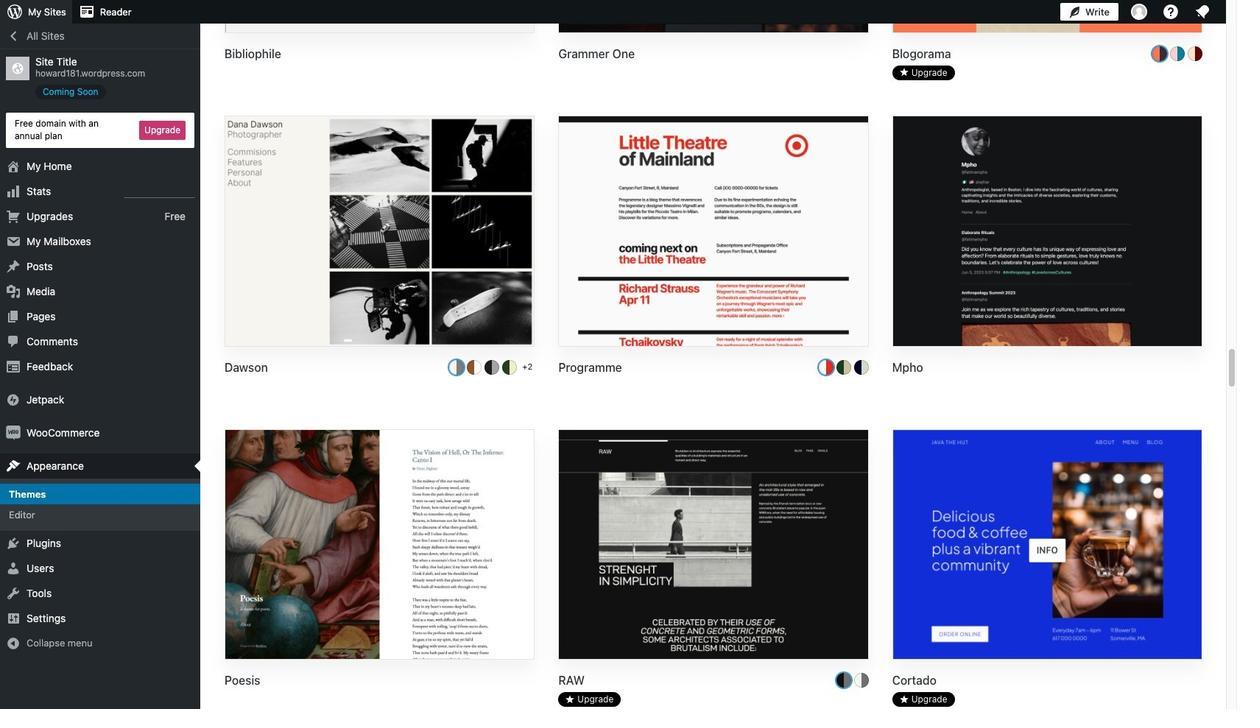 Task type: vqa. For each thing, say whether or not it's contained in the screenshot.
"Manage your sites" image
no



Task type: describe. For each thing, give the bounding box(es) containing it.
cortado is a simple and elegant theme. its colors and typography work together perfectly to deliver a subtle style, perfect for restaurants and coffee shops. image
[[893, 430, 1202, 661]]

help image
[[1162, 3, 1180, 21]]

programme is a blog theme that reverences the legendary designer massimo vignelli and his playbills for the piccolo teatro in milan. this design is suitable for programs, calendars, and announcements. image
[[559, 116, 868, 348]]

2 img image from the top
[[6, 425, 21, 440]]

raw is a theme design inspired by the brutalist concepts from the homonymous architectural movement. it aims to be harsh, honest, utilitarian, and useful. and it is a good portfolio pick for architects, design studios, and creative organizations. image
[[559, 430, 868, 661]]

my profile image
[[1131, 4, 1147, 20]]

dawson is a wordpress portfolio theme specifically tailored for photography. with a two column layout, the theme is ideal for those looking to build a portfolio website. additionally, dawson offers five distinct style variations, providing a wide range of aesthetic options to choose from. image
[[225, 116, 534, 348]]

poesis pays homage to the literary figures represented in the painting "six tuscan poets" by the italian renaissance painter, architect, and art historian giorgio vasari and is ideal for poetry or short stories. the theme\'s main feature is its split layout, with a full height column containing a sticky header and footer and scrollable content on the other column. image
[[225, 430, 534, 661]]



Task type: locate. For each thing, give the bounding box(es) containing it.
1 vertical spatial img image
[[6, 425, 21, 440]]

highest hourly views 0 image
[[124, 188, 194, 198]]

0 vertical spatial img image
[[6, 392, 21, 407]]

img image
[[6, 392, 21, 407], [6, 425, 21, 440]]

manage your notifications image
[[1194, 3, 1211, 21]]

1 img image from the top
[[6, 392, 21, 407]]

mpho is a minimalist single column theme that draws inspiration from short-sized posts and social networks. it prioritizes the post content and author, featuring a header with the author's bio and profile picture. with its simplicity, mpho offers four style variations to suit different preferences. image
[[893, 116, 1202, 348]]



